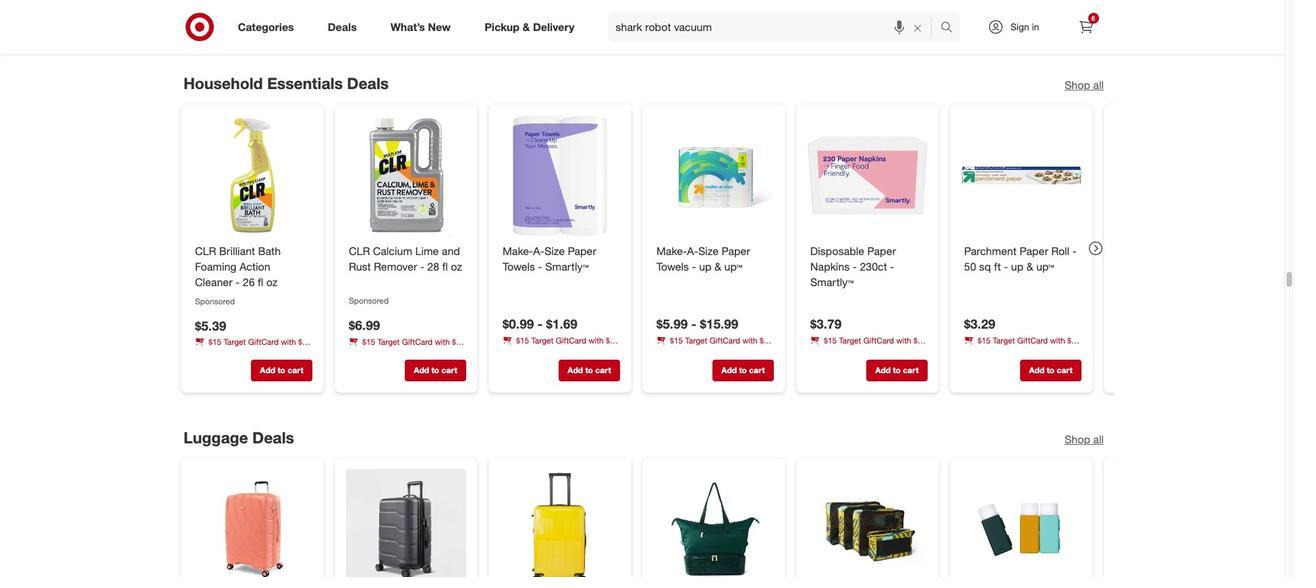 Task type: describe. For each thing, give the bounding box(es) containing it.
a- for $0.99
[[533, 245, 544, 258]]

- inside 'make-a-size paper towels - up & up™'
[[692, 260, 696, 273]]

230ct
[[860, 260, 887, 273]]

pickup
[[485, 20, 520, 33]]

to for make-a-size paper towels - smartly™
[[585, 365, 593, 375]]

luggage deals
[[183, 428, 294, 447]]

1 vertical spatial deals
[[347, 74, 389, 93]]

cart for clr calcium lime and rust remover - 28 fl oz
[[441, 365, 457, 375]]

household essentials deals
[[183, 74, 389, 93]]

$15 target giftcard with $50 home care purchase for $5.99 - $15.99
[[657, 335, 773, 357]]

$15 target giftcard with $50 home care purchase button for $5.99 - $15.99
[[657, 335, 774, 357]]

add to cart button for disposable paper napkins - 230ct - smartly™
[[867, 360, 928, 381]]

rust
[[349, 260, 371, 273]]

make-a-size paper towels - up & up™ link
[[657, 244, 771, 275]]

home for $5.99 - $15.99
[[657, 347, 677, 357]]

care for $6.99
[[371, 348, 387, 359]]

shop for luggage deals
[[1065, 433, 1091, 446]]

$50 for $6.99
[[452, 337, 465, 347]]

add for parchment paper roll - 50 sq ft - up & up™
[[1029, 365, 1045, 375]]

a- for $5.99
[[687, 245, 698, 258]]

$15 target giftcard with $50 home care purchase for $6.99
[[349, 337, 465, 359]]

make-a-size paper towels - smartly™ link
[[503, 244, 617, 275]]

giftcard for $5.39
[[248, 337, 279, 347]]

giftcard for $3.29
[[1018, 335, 1048, 346]]

giftcard for $3.79
[[864, 336, 894, 346]]

$15 target giftcard with $50 home care purchase for $0.99 - $1.69
[[503, 335, 619, 357]]

essentials
[[267, 74, 343, 93]]

add to cart button for make-a-size paper towels - up & up™
[[713, 360, 774, 381]]

add to cart for clr brilliant bath foaming action cleaner - 26 fl oz
[[260, 365, 303, 375]]

what's
[[391, 20, 425, 33]]

calcium
[[373, 245, 412, 258]]

50
[[964, 260, 976, 273]]

cart for clr brilliant bath foaming action cleaner - 26 fl oz
[[287, 365, 303, 375]]

oz for $6.99
[[451, 260, 462, 273]]

add for make-a-size paper towels - smartly™
[[568, 365, 583, 375]]

add to cart for make-a-size paper towels - up & up™
[[722, 365, 765, 375]]

with for $3.29
[[1051, 335, 1066, 346]]

add to cart button for parchment paper roll - 50 sq ft - up & up™
[[1020, 360, 1082, 381]]

brilliant
[[219, 245, 255, 258]]

napkins
[[811, 260, 850, 273]]

0 vertical spatial deals
[[328, 20, 357, 33]]

- inside make-a-size paper towels - smartly™
[[538, 260, 542, 273]]

search
[[935, 21, 967, 35]]

household
[[183, 74, 263, 93]]

$1.69
[[546, 316, 577, 331]]

- right $5.99
[[691, 316, 697, 331]]

$15 for $3.79
[[824, 336, 837, 346]]

pickup & delivery link
[[473, 12, 592, 42]]

make- for $0.99 - $1.69
[[503, 245, 533, 258]]

search button
[[935, 12, 967, 45]]

$50 for $3.29
[[1068, 335, 1081, 346]]

$15 for $3.29
[[978, 335, 991, 346]]

add to cart button for clr calcium lime and rust remover - 28 fl oz
[[405, 360, 466, 381]]

home for $6.99
[[349, 348, 369, 359]]

what's new
[[391, 20, 451, 33]]

$15 for $5.99 - $15.99
[[670, 335, 683, 346]]

sq
[[979, 260, 991, 273]]

- right 230ct
[[890, 260, 894, 273]]

fl for $5.39
[[258, 275, 263, 289]]

up™ inside 'make-a-size paper towels - up & up™'
[[724, 260, 743, 273]]

- right roll
[[1073, 245, 1077, 258]]

parchment
[[964, 245, 1017, 258]]

purchase for $0.99 - $1.69
[[543, 347, 577, 357]]

disposable paper napkins - 230ct - smartly™
[[811, 245, 896, 289]]

foaming
[[195, 260, 236, 273]]

add to cart for clr calcium lime and rust remover - 28 fl oz
[[414, 365, 457, 375]]

sponsored for $5.39
[[195, 296, 235, 306]]

2 vertical spatial deals
[[252, 428, 294, 447]]

luggage
[[183, 428, 248, 447]]

sign
[[1011, 21, 1030, 32]]

cart for parchment paper roll - 50 sq ft - up & up™
[[1057, 365, 1073, 375]]

$15.99
[[700, 316, 739, 331]]

sign in link
[[977, 12, 1061, 42]]

$15 target giftcard with $50 home care purchase for $3.29
[[964, 335, 1081, 357]]

cart for make-a-size paper towels - smartly™
[[595, 365, 611, 375]]

sign in
[[1011, 21, 1040, 32]]

disposable paper napkins - 230ct - smartly™ link
[[811, 244, 925, 290]]

towels for $5.99
[[657, 260, 689, 273]]

roll
[[1052, 245, 1070, 258]]

6
[[1092, 14, 1096, 22]]

care for $5.99 - $15.99
[[679, 347, 695, 357]]

& inside parchment paper roll - 50 sq ft - up & up™
[[1027, 260, 1034, 273]]

make-a-size paper towels - smartly™
[[503, 245, 596, 273]]

6 link
[[1072, 12, 1101, 42]]

$5.99 - $15.99
[[657, 316, 739, 331]]

fl for $6.99
[[442, 260, 448, 273]]

28
[[427, 260, 439, 273]]

purchase for $3.79
[[851, 347, 885, 357]]

$50 for $5.99 - $15.99
[[760, 335, 773, 346]]

- inside clr calcium lime and rust remover - 28 fl oz
[[420, 260, 424, 273]]

$15 target giftcard with $50 home care purchase for $3.79
[[811, 336, 927, 357]]

action
[[239, 260, 270, 273]]

care for $5.39
[[218, 349, 233, 359]]

towels for $0.99
[[503, 260, 535, 273]]

0 horizontal spatial &
[[523, 20, 530, 33]]

with for $5.99 - $15.99
[[743, 335, 758, 346]]

$15 target giftcard with $50 home care purchase button for $0.99 - $1.69
[[503, 335, 620, 357]]

up inside parchment paper roll - 50 sq ft - up & up™
[[1011, 260, 1024, 273]]

target for $5.99 - $15.99
[[685, 335, 707, 346]]

with for $5.39
[[281, 337, 296, 347]]

what's new link
[[379, 12, 468, 42]]

shop all link for household essentials deals
[[1065, 78, 1104, 93]]

cart for make-a-size paper towels - up & up™
[[749, 365, 765, 375]]

$50 for $0.99 - $1.69
[[606, 335, 619, 346]]



Task type: locate. For each thing, give the bounding box(es) containing it.
cleaner
[[195, 275, 232, 289]]

giftcard
[[556, 335, 586, 346], [710, 335, 740, 346], [1018, 335, 1048, 346], [864, 336, 894, 346], [402, 337, 433, 347], [248, 337, 279, 347]]

target
[[531, 335, 554, 346], [685, 335, 707, 346], [993, 335, 1015, 346], [839, 336, 861, 346], [377, 337, 400, 347], [224, 337, 246, 347]]

home for $3.29
[[964, 347, 985, 357]]

with
[[589, 335, 604, 346], [743, 335, 758, 346], [1051, 335, 1066, 346], [897, 336, 912, 346], [435, 337, 450, 347], [281, 337, 296, 347]]

sponsored down cleaner
[[195, 296, 235, 306]]

0 horizontal spatial up
[[699, 260, 712, 273]]

make-a-size paper towels - up & up™ image
[[654, 116, 774, 236], [654, 116, 774, 236]]

towels inside 'make-a-size paper towels - up & up™'
[[657, 260, 689, 273]]

size inside make-a-size paper towels - smartly™
[[544, 245, 565, 258]]

giftcard for $5.99 - $15.99
[[710, 335, 740, 346]]

wndr ln 4pc printed packing cube set image
[[808, 470, 928, 577], [808, 470, 928, 577]]

home for $3.79
[[811, 347, 831, 357]]

0 horizontal spatial smartly™
[[545, 260, 589, 273]]

add to cart for make-a-size paper towels - smartly™
[[568, 365, 611, 375]]

purchase for $3.29
[[1005, 347, 1039, 357]]

0 vertical spatial oz
[[451, 260, 462, 273]]

$15 target giftcard with $50 home care purchase button for $3.79
[[811, 335, 928, 357]]

0 vertical spatial fl
[[442, 260, 448, 273]]

home down $5.39
[[195, 349, 215, 359]]

home down $3.79
[[811, 347, 831, 357]]

care for $0.99 - $1.69
[[525, 347, 541, 357]]

1 vertical spatial fl
[[258, 275, 263, 289]]

care
[[525, 347, 541, 357], [679, 347, 695, 357], [987, 347, 1003, 357], [833, 347, 849, 357], [371, 348, 387, 359], [218, 349, 233, 359]]

target down $3.79
[[839, 336, 861, 346]]

0 vertical spatial all
[[1094, 79, 1104, 92]]

clr for $6.99
[[349, 245, 370, 258]]

lime
[[415, 245, 439, 258]]

all for household essentials deals
[[1094, 79, 1104, 92]]

make- inside make-a-size paper towels - smartly™
[[503, 245, 533, 258]]

1 vertical spatial all
[[1094, 433, 1104, 446]]

remover
[[374, 260, 417, 273]]

add to cart for disposable paper napkins - 230ct - smartly™
[[876, 365, 919, 375]]

a- inside make-a-size paper towels - smartly™
[[533, 245, 544, 258]]

-
[[1073, 245, 1077, 258], [420, 260, 424, 273], [538, 260, 542, 273], [692, 260, 696, 273], [853, 260, 857, 273], [890, 260, 894, 273], [1004, 260, 1008, 273], [235, 275, 240, 289], [537, 316, 543, 331], [691, 316, 697, 331]]

$50
[[606, 335, 619, 346], [760, 335, 773, 346], [1068, 335, 1081, 346], [914, 336, 927, 346], [452, 337, 465, 347], [298, 337, 311, 347]]

1 all from the top
[[1094, 79, 1104, 92]]

1 shop from the top
[[1065, 79, 1091, 92]]

size
[[544, 245, 565, 258], [698, 245, 719, 258]]

$15 target giftcard with $50 home care purchase button down $5.39
[[195, 337, 312, 359]]

2 make- from the left
[[657, 245, 687, 258]]

fl right 28 at left
[[442, 260, 448, 273]]

0 vertical spatial shop all link
[[1065, 78, 1104, 93]]

cart
[[595, 11, 611, 21], [749, 11, 765, 21], [903, 11, 919, 21], [287, 365, 303, 375], [441, 365, 457, 375], [595, 365, 611, 375], [749, 365, 765, 375], [903, 365, 919, 375], [1057, 365, 1073, 375]]

0 vertical spatial shop all
[[1065, 79, 1104, 92]]

$15 down $0.99
[[516, 335, 529, 346]]

0 horizontal spatial oz
[[266, 275, 277, 289]]

1 vertical spatial shop
[[1065, 433, 1091, 446]]

clr brilliant bath foaming action cleaner - 26 fl oz image
[[192, 116, 312, 236], [192, 116, 312, 236]]

What can we help you find? suggestions appear below search field
[[608, 12, 944, 42]]

paper inside parchment paper roll - 50 sq ft - up & up™
[[1020, 245, 1049, 258]]

oz
[[451, 260, 462, 273], [266, 275, 277, 289]]

$50 for $3.79
[[914, 336, 927, 346]]

fl inside clr calcium lime and rust remover - 28 fl oz
[[442, 260, 448, 273]]

0 horizontal spatial size
[[544, 245, 565, 258]]

clr calcium lime and rust remover - 28 fl oz
[[349, 245, 462, 273]]

$15 target giftcard with $50 home care purchase for $5.39
[[195, 337, 311, 359]]

care down $5.99 - $15.99
[[679, 347, 695, 357]]

clr
[[195, 245, 216, 258], [349, 245, 370, 258]]

- left 26
[[235, 275, 240, 289]]

shop all for luggage deals
[[1065, 433, 1104, 446]]

care down $3.29
[[987, 347, 1003, 357]]

&
[[523, 20, 530, 33], [715, 260, 721, 273], [1027, 260, 1034, 273]]

make- inside 'make-a-size paper towels - up & up™'
[[657, 245, 687, 258]]

add for clr calcium lime and rust remover - 28 fl oz
[[414, 365, 429, 375]]

$15 target giftcard with $50 home care purchase button for $5.39
[[195, 337, 312, 359]]

sponsored for $6.99
[[349, 296, 389, 306]]

target for $3.79
[[839, 336, 861, 346]]

$15 target giftcard with $50 home care purchase down $6.99
[[349, 337, 465, 359]]

target down $6.99
[[377, 337, 400, 347]]

1 make- from the left
[[503, 245, 533, 258]]

with for $0.99 - $1.69
[[589, 335, 604, 346]]

oz down action
[[266, 275, 277, 289]]

smartly™ up $1.69
[[545, 260, 589, 273]]

make-
[[503, 245, 533, 258], [657, 245, 687, 258]]

$3.29
[[964, 316, 996, 331]]

1 horizontal spatial oz
[[451, 260, 462, 273]]

1 horizontal spatial up
[[1011, 260, 1024, 273]]

target down $5.39
[[224, 337, 246, 347]]

2 up from the left
[[1011, 260, 1024, 273]]

add
[[568, 11, 583, 21], [722, 11, 737, 21], [876, 11, 891, 21], [260, 365, 275, 375], [414, 365, 429, 375], [568, 365, 583, 375], [722, 365, 737, 375], [876, 365, 891, 375], [1029, 365, 1045, 375]]

$15 down $6.99
[[362, 337, 375, 347]]

target down $3.29
[[993, 335, 1015, 346]]

paper inside 'make-a-size paper towels - up & up™'
[[722, 245, 750, 258]]

0 horizontal spatial make-
[[503, 245, 533, 258]]

2 shop all link from the top
[[1065, 432, 1104, 447]]

shop all
[[1065, 79, 1104, 92], [1065, 433, 1104, 446]]

categories link
[[227, 12, 311, 42]]

- left 230ct
[[853, 260, 857, 273]]

smartly™ for $3.79
[[811, 275, 854, 289]]

- up $0.99 - $1.69
[[538, 260, 542, 273]]

paper inside disposable paper napkins - 230ct - smartly™
[[868, 245, 896, 258]]

$5.99
[[657, 316, 688, 331]]

$15 target giftcard with $50 home care purchase
[[503, 335, 619, 357], [657, 335, 773, 357], [964, 335, 1081, 357], [811, 336, 927, 357], [349, 337, 465, 359], [195, 337, 311, 359]]

all
[[1094, 79, 1104, 92], [1094, 433, 1104, 446]]

fl right 26
[[258, 275, 263, 289]]

1 sponsored from the left
[[349, 296, 389, 306]]

care for $3.79
[[833, 347, 849, 357]]

up right ft
[[1011, 260, 1024, 273]]

parchment paper roll - 50 sq ft - up & up™ image
[[962, 116, 1082, 236], [962, 116, 1082, 236]]

fl inside clr brilliant bath foaming action cleaner - 26 fl oz
[[258, 275, 263, 289]]

fl
[[442, 260, 448, 273], [258, 275, 263, 289]]

1 horizontal spatial &
[[715, 260, 721, 273]]

clr up rust
[[349, 245, 370, 258]]

to for make-a-size paper towels - up & up™
[[739, 365, 747, 375]]

$15 target giftcard with $50 home care purchase down $3.29
[[964, 335, 1081, 357]]

1 paper from the left
[[568, 245, 596, 258]]

up™ up $15.99
[[724, 260, 743, 273]]

2 a- from the left
[[687, 245, 698, 258]]

smartly™ inside disposable paper napkins - 230ct - smartly™
[[811, 275, 854, 289]]

up
[[699, 260, 712, 273], [1011, 260, 1024, 273]]

0 horizontal spatial clr
[[195, 245, 216, 258]]

1 shop all from the top
[[1065, 79, 1104, 92]]

care down $0.99 - $1.69
[[525, 347, 541, 357]]

cart for disposable paper napkins - 230ct - smartly™
[[903, 365, 919, 375]]

clr for $5.39
[[195, 245, 216, 258]]

target down $5.99 - $15.99
[[685, 335, 707, 346]]

1 horizontal spatial towels
[[657, 260, 689, 273]]

care down $3.79
[[833, 347, 849, 357]]

1 vertical spatial smartly™
[[811, 275, 854, 289]]

$15 target giftcard with $50 home care purchase button for $3.29
[[964, 335, 1082, 357]]

1 horizontal spatial a-
[[687, 245, 698, 258]]

shop all for household essentials deals
[[1065, 79, 1104, 92]]

target for $6.99
[[377, 337, 400, 347]]

wndr ln hardside carry on expandable spinner suitcase image
[[500, 470, 620, 577], [500, 470, 620, 577]]

a- inside 'make-a-size paper towels - up & up™'
[[687, 245, 698, 258]]

ft
[[994, 260, 1001, 273]]

1 towels from the left
[[503, 260, 535, 273]]

$15 target giftcard with $50 home care purchase button for $6.99
[[349, 336, 466, 359]]

towels
[[503, 260, 535, 273], [657, 260, 689, 273]]

home down $6.99
[[349, 348, 369, 359]]

add to cart button for make-a-size paper towels - smartly™
[[559, 360, 620, 381]]

clr calcium lime and rust remover - 28 fl oz link
[[349, 244, 463, 275]]

$15 for $5.39
[[208, 337, 221, 347]]

up™ inside parchment paper roll - 50 sq ft - up & up™
[[1037, 260, 1055, 273]]

0 vertical spatial smartly™
[[545, 260, 589, 273]]

$15 target giftcard with $50 home care purchase button down $15.99
[[657, 335, 774, 357]]

giftcard for $6.99
[[402, 337, 433, 347]]

paper
[[568, 245, 596, 258], [722, 245, 750, 258], [868, 245, 896, 258], [1020, 245, 1049, 258]]

parchment paper roll - 50 sq ft - up & up™ link
[[964, 244, 1079, 275]]

oz down and at the left top
[[451, 260, 462, 273]]

size for $15.99
[[698, 245, 719, 258]]

up™ down roll
[[1037, 260, 1055, 273]]

0 horizontal spatial a-
[[533, 245, 544, 258]]

a-
[[533, 245, 544, 258], [687, 245, 698, 258]]

$15 down $3.79
[[824, 336, 837, 346]]

$15 target giftcard with $50 home care purchase button
[[503, 335, 620, 357], [657, 335, 774, 357], [964, 335, 1082, 357], [811, 335, 928, 357], [349, 336, 466, 359], [195, 337, 312, 359]]

oz inside clr brilliant bath foaming action cleaner - 26 fl oz
[[266, 275, 277, 289]]

home down $0.99
[[503, 347, 523, 357]]

home down $3.29
[[964, 347, 985, 357]]

2 size from the left
[[698, 245, 719, 258]]

26
[[243, 275, 255, 289]]

bath
[[258, 245, 281, 258]]

purchase for $6.99
[[390, 348, 423, 359]]

$15 for $6.99
[[362, 337, 375, 347]]

to for disposable paper napkins - 230ct - smartly™
[[893, 365, 901, 375]]

0 horizontal spatial sponsored
[[195, 296, 235, 306]]

1 vertical spatial oz
[[266, 275, 277, 289]]

2 paper from the left
[[722, 245, 750, 258]]

purchase for $5.99 - $15.99
[[697, 347, 731, 357]]

target down $0.99 - $1.69
[[531, 335, 554, 346]]

1 horizontal spatial fl
[[442, 260, 448, 273]]

1 horizontal spatial make-
[[657, 245, 687, 258]]

1 horizontal spatial smartly™
[[811, 275, 854, 289]]

deals right luggage
[[252, 428, 294, 447]]

3 paper from the left
[[868, 245, 896, 258]]

all for luggage deals
[[1094, 433, 1104, 446]]

to for clr brilliant bath foaming action cleaner - 26 fl oz
[[277, 365, 285, 375]]

0 horizontal spatial up™
[[724, 260, 743, 273]]

$15 target giftcard with $50 home care purchase button down $3.29
[[964, 335, 1082, 357]]

$15 down $5.39
[[208, 337, 221, 347]]

$15 target giftcard with $50 home care purchase down $3.79
[[811, 336, 927, 357]]

oz for $5.39
[[266, 275, 277, 289]]

categories
[[238, 20, 294, 33]]

to for parchment paper roll - 50 sq ft - up & up™
[[1047, 365, 1055, 375]]

0 vertical spatial shop
[[1065, 79, 1091, 92]]

sponsored
[[349, 296, 389, 306], [195, 296, 235, 306]]

$6.99
[[349, 318, 380, 333]]

$3.79
[[811, 316, 842, 332]]

up inside 'make-a-size paper towels - up & up™'
[[699, 260, 712, 273]]

$15 target giftcard with $50 home care purchase down $15.99
[[657, 335, 773, 357]]

shop
[[1065, 79, 1091, 92], [1065, 433, 1091, 446]]

shop for household essentials deals
[[1065, 79, 1091, 92]]

care for $3.29
[[987, 347, 1003, 357]]

$15 target giftcard with $50 home care purchase button down $3.79
[[811, 335, 928, 357]]

giftcard for $0.99 - $1.69
[[556, 335, 586, 346]]

pickup & delivery
[[485, 20, 575, 33]]

1 horizontal spatial size
[[698, 245, 719, 258]]

in
[[1033, 21, 1040, 32]]

new
[[428, 20, 451, 33]]

paper inside make-a-size paper towels - smartly™
[[568, 245, 596, 258]]

1 up™ from the left
[[724, 260, 743, 273]]

2 shop from the top
[[1065, 433, 1091, 446]]

$5.39
[[195, 318, 226, 333]]

$15 target giftcard with $50 home care purchase down $5.39
[[195, 337, 311, 359]]

add to cart
[[568, 11, 611, 21], [722, 11, 765, 21], [876, 11, 919, 21], [260, 365, 303, 375], [414, 365, 457, 375], [568, 365, 611, 375], [722, 365, 765, 375], [876, 365, 919, 375], [1029, 365, 1073, 375]]

$15 target giftcard with $50 home care purchase down $1.69
[[503, 335, 619, 357]]

add for clr brilliant bath foaming action cleaner - 26 fl oz
[[260, 365, 275, 375]]

shop all link for luggage deals
[[1065, 432, 1104, 447]]

and
[[442, 245, 460, 258]]

with for $6.99
[[435, 337, 450, 347]]

4 paper from the left
[[1020, 245, 1049, 258]]

deals link
[[316, 12, 374, 42]]

clr brilliant bath foaming action cleaner - 26 fl oz link
[[195, 244, 310, 290]]

care down $6.99
[[371, 348, 387, 359]]

disposable
[[811, 245, 865, 258]]

towels up $0.99
[[503, 260, 535, 273]]

deals down deals link
[[347, 74, 389, 93]]

$15 for $0.99 - $1.69
[[516, 335, 529, 346]]

home
[[503, 347, 523, 357], [657, 347, 677, 357], [964, 347, 985, 357], [811, 347, 831, 357], [349, 348, 369, 359], [195, 349, 215, 359]]

hardside carry on suitcase - open story™ image
[[346, 470, 466, 577], [346, 470, 466, 577]]

purchase for $5.39
[[236, 349, 269, 359]]

home down $5.99
[[657, 347, 677, 357]]

1 vertical spatial shop all
[[1065, 433, 1104, 446]]

2 clr from the left
[[349, 245, 370, 258]]

- inside clr brilliant bath foaming action cleaner - 26 fl oz
[[235, 275, 240, 289]]

0 horizontal spatial fl
[[258, 275, 263, 289]]

clr up the foaming
[[195, 245, 216, 258]]

towels up $5.99
[[657, 260, 689, 273]]

& up $15.99
[[715, 260, 721, 273]]

1 up from the left
[[699, 260, 712, 273]]

size for $1.69
[[544, 245, 565, 258]]

$0.99 - $1.69
[[503, 316, 577, 331]]

$15 down $3.29
[[978, 335, 991, 346]]

add for disposable paper napkins - 230ct - smartly™
[[876, 365, 891, 375]]

& right ft
[[1027, 260, 1034, 273]]

smartly™
[[545, 260, 589, 273], [811, 275, 854, 289]]

towels inside make-a-size paper towels - smartly™
[[503, 260, 535, 273]]

- left $1.69
[[537, 316, 543, 331]]

$15
[[516, 335, 529, 346], [670, 335, 683, 346], [978, 335, 991, 346], [824, 336, 837, 346], [362, 337, 375, 347], [208, 337, 221, 347]]

target for $0.99 - $1.69
[[531, 335, 554, 346]]

2 horizontal spatial &
[[1027, 260, 1034, 273]]

1 clr from the left
[[195, 245, 216, 258]]

home for $5.39
[[195, 349, 215, 359]]

parchment paper roll - 50 sq ft - up & up™
[[964, 245, 1077, 273]]

1 horizontal spatial sponsored
[[349, 296, 389, 306]]

& inside 'make-a-size paper towels - up & up™'
[[715, 260, 721, 273]]

wndr ln 3pc 3.4oz magnetic silicone travel beauty bottle set image
[[962, 470, 1082, 577], [962, 470, 1082, 577]]

0 horizontal spatial towels
[[503, 260, 535, 273]]

1 horizontal spatial clr
[[349, 245, 370, 258]]

atlantic® luggage convertible medium to large checked expandable hardside spinner image
[[192, 470, 312, 577], [192, 470, 312, 577]]

2 up™ from the left
[[1037, 260, 1055, 273]]

$15 target giftcard with $50 home care purchase button down $6.99
[[349, 336, 466, 359]]

wndr ln the overnighter weekender bag image
[[654, 470, 774, 577], [654, 470, 774, 577]]

to
[[585, 11, 593, 21], [739, 11, 747, 21], [893, 11, 901, 21], [277, 365, 285, 375], [431, 365, 439, 375], [585, 365, 593, 375], [739, 365, 747, 375], [893, 365, 901, 375], [1047, 365, 1055, 375]]

up up $5.99 - $15.99
[[699, 260, 712, 273]]

2 shop all from the top
[[1065, 433, 1104, 446]]

with for $3.79
[[897, 336, 912, 346]]

2 towels from the left
[[657, 260, 689, 273]]

- up $5.99 - $15.99
[[692, 260, 696, 273]]

care down $5.39
[[218, 349, 233, 359]]

1 shop all link from the top
[[1065, 78, 1104, 93]]

shop all link
[[1065, 78, 1104, 93], [1065, 432, 1104, 447]]

target for $3.29
[[993, 335, 1015, 346]]

- right ft
[[1004, 260, 1008, 273]]

size inside 'make-a-size paper towels - up & up™'
[[698, 245, 719, 258]]

make-a-size paper towels - smartly™ image
[[500, 116, 620, 236], [500, 116, 620, 236]]

clr calcium lime and rust remover - 28 fl oz image
[[346, 116, 466, 236], [346, 116, 466, 236]]

sponsored up $6.99
[[349, 296, 389, 306]]

target for $5.39
[[224, 337, 246, 347]]

clr inside clr brilliant bath foaming action cleaner - 26 fl oz
[[195, 245, 216, 258]]

disposable paper napkins - 230ct - smartly™ image
[[808, 116, 928, 236], [808, 116, 928, 236]]

clr inside clr calcium lime and rust remover - 28 fl oz
[[349, 245, 370, 258]]

deals
[[328, 20, 357, 33], [347, 74, 389, 93], [252, 428, 294, 447]]

2 sponsored from the left
[[195, 296, 235, 306]]

smartly™ down napkins
[[811, 275, 854, 289]]

to for clr calcium lime and rust remover - 28 fl oz
[[431, 365, 439, 375]]

add to cart button for clr brilliant bath foaming action cleaner - 26 fl oz
[[251, 360, 312, 381]]

- left 28 at left
[[420, 260, 424, 273]]

$15 down $5.99
[[670, 335, 683, 346]]

$15 target giftcard with $50 home care purchase button down $1.69
[[503, 335, 620, 357]]

delivery
[[533, 20, 575, 33]]

1 vertical spatial shop all link
[[1065, 432, 1104, 447]]

purchase
[[543, 347, 577, 357], [697, 347, 731, 357], [1005, 347, 1039, 357], [851, 347, 885, 357], [390, 348, 423, 359], [236, 349, 269, 359]]

deals left what's
[[328, 20, 357, 33]]

1 horizontal spatial up™
[[1037, 260, 1055, 273]]

& right pickup
[[523, 20, 530, 33]]

$0.99
[[503, 316, 534, 331]]

1 a- from the left
[[533, 245, 544, 258]]

1 size from the left
[[544, 245, 565, 258]]

up™
[[724, 260, 743, 273], [1037, 260, 1055, 273]]

$50 for $5.39
[[298, 337, 311, 347]]

2 all from the top
[[1094, 433, 1104, 446]]

make-a-size paper towels - up & up™
[[657, 245, 750, 273]]

clr brilliant bath foaming action cleaner - 26 fl oz
[[195, 245, 281, 289]]

oz inside clr calcium lime and rust remover - 28 fl oz
[[451, 260, 462, 273]]

home for $0.99 - $1.69
[[503, 347, 523, 357]]

add to cart button
[[559, 6, 620, 27], [713, 6, 774, 27], [867, 6, 928, 27], [251, 360, 312, 381], [405, 360, 466, 381], [559, 360, 620, 381], [713, 360, 774, 381], [867, 360, 928, 381], [1020, 360, 1082, 381]]

smartly™ inside make-a-size paper towels - smartly™
[[545, 260, 589, 273]]



Task type: vqa. For each thing, say whether or not it's contained in the screenshot.
Order Pickup
no



